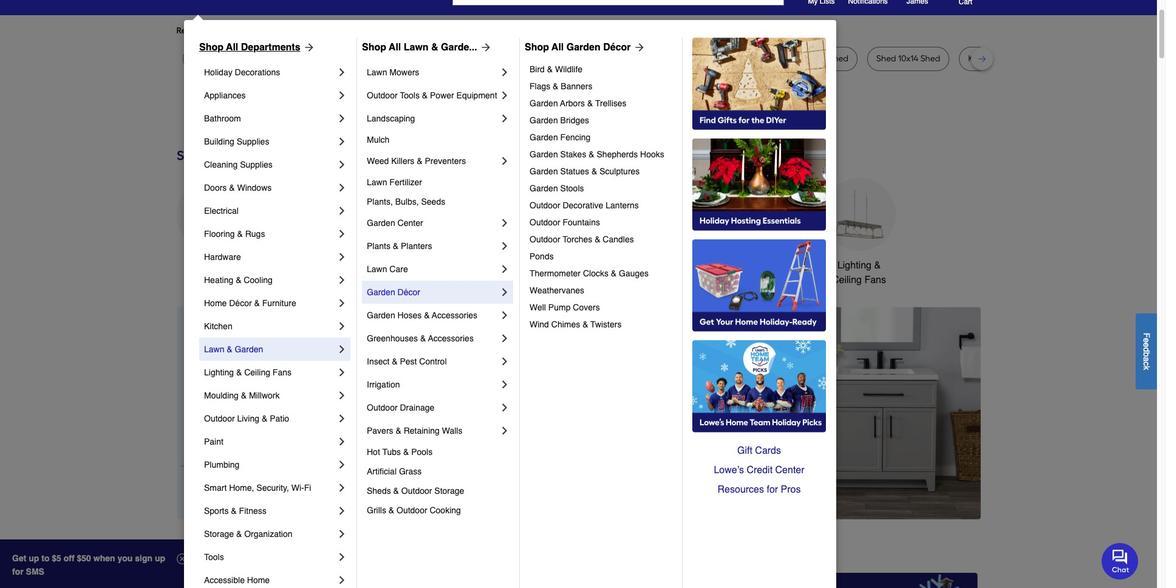 Task type: locate. For each thing, give the bounding box(es) containing it.
decorations inside button
[[372, 275, 424, 286]]

1 horizontal spatial tools
[[400, 91, 420, 100]]

1 shop from the left
[[199, 42, 224, 53]]

1 horizontal spatial more
[[311, 26, 331, 36]]

credit
[[747, 465, 773, 476]]

for right suggestions on the left of the page
[[382, 26, 393, 36]]

more up accessible
[[176, 541, 217, 561]]

irrigation link
[[367, 373, 499, 396]]

banners
[[561, 81, 593, 91]]

shop inside shop all lawn & garde... "link"
[[362, 42, 386, 53]]

0 vertical spatial lighting
[[838, 260, 872, 271]]

up
[[29, 553, 39, 563], [155, 553, 165, 563]]

garden inside garden décor link
[[367, 287, 395, 297]]

1 all from the left
[[226, 42, 238, 53]]

$5
[[52, 553, 61, 563]]

tools
[[400, 91, 420, 100], [585, 260, 608, 271], [204, 552, 224, 562]]

lawn for lawn mowers
[[367, 67, 387, 77]]

None search field
[[453, 0, 784, 17]]

bird & wildlife link
[[530, 61, 674, 78]]

garden for arbors
[[530, 98, 558, 108]]

1 vertical spatial supplies
[[240, 160, 273, 170]]

chevron right image for smart home, security, wi-fi
[[336, 482, 348, 494]]

1 up from the left
[[29, 553, 39, 563]]

shepherds
[[597, 149, 638, 159]]

garden inside garden arbors & trellises link
[[530, 98, 558, 108]]

center inside lowe's credit center 'link'
[[776, 465, 805, 476]]

garden arbors & trellises link
[[530, 95, 674, 112]]

appliances
[[204, 91, 246, 100], [189, 260, 237, 271]]

lawn care
[[367, 264, 408, 274]]

$50
[[77, 553, 91, 563]]

lowe's credit center
[[714, 465, 805, 476]]

chat invite button image
[[1102, 542, 1139, 579]]

outdoor tools & equipment
[[548, 260, 617, 286]]

shop all departments link
[[199, 40, 315, 55]]

lighting & ceiling fans inside button
[[832, 260, 886, 286]]

arrow right image
[[300, 41, 315, 53], [477, 41, 492, 53], [631, 41, 646, 53], [958, 413, 971, 425]]

chevron right image for outdoor living & patio
[[336, 413, 348, 425]]

bathroom right gauges
[[654, 260, 696, 271]]

chevron right image for weed killers & preventers
[[499, 155, 511, 167]]

for inside more suggestions for you link
[[382, 26, 393, 36]]

chevron right image for lawn mowers
[[499, 66, 511, 78]]

1 horizontal spatial kitchen
[[455, 260, 488, 271]]

appliances down holiday
[[204, 91, 246, 100]]

shed for shed
[[829, 53, 849, 64]]

décor down christmas decorations
[[398, 287, 420, 297]]

0 horizontal spatial ceiling
[[244, 368, 270, 377]]

you up the "departments"
[[287, 26, 301, 36]]

0 vertical spatial tools
[[400, 91, 420, 100]]

0 vertical spatial smart
[[740, 260, 766, 271]]

shop
[[199, 42, 224, 53], [362, 42, 386, 53], [525, 42, 549, 53]]

appliances button
[[176, 178, 249, 273]]

lawn up plants,
[[367, 177, 387, 187]]

garden inside garden bridges link
[[530, 115, 558, 125]]

get up to 2 free select tools or batteries when you buy 1 with select purchases. image
[[179, 573, 432, 588]]

garden for bridges
[[530, 115, 558, 125]]

storage down the sports
[[204, 529, 234, 539]]

garden up greenhouses
[[367, 310, 395, 320]]

1 horizontal spatial décor
[[398, 287, 420, 297]]

0 horizontal spatial lighting & ceiling fans
[[204, 368, 292, 377]]

thermometer clocks & gauges link
[[530, 265, 674, 282]]

2 you from the left
[[395, 26, 409, 36]]

0 vertical spatial bathroom
[[204, 114, 241, 123]]

2 vertical spatial home
[[247, 575, 270, 585]]

holiday decorations
[[204, 67, 280, 77]]

0 horizontal spatial décor
[[229, 298, 252, 308]]

chevron right image for paint
[[336, 436, 348, 448]]

for down get
[[12, 567, 23, 577]]

you up shop all lawn & garde...
[[395, 26, 409, 36]]

bathroom up building
[[204, 114, 241, 123]]

appliances up heating
[[189, 260, 237, 271]]

home for smart home
[[768, 260, 794, 271]]

1 vertical spatial storage
[[204, 529, 234, 539]]

1 horizontal spatial bathroom
[[654, 260, 696, 271]]

0 vertical spatial fans
[[865, 275, 886, 286]]

holiday
[[204, 67, 233, 77]]

garden stools
[[530, 183, 584, 193]]

more left suggestions on the left of the page
[[311, 26, 331, 36]]

lawn left "mowers"
[[367, 67, 387, 77]]

chevron right image for garden décor
[[499, 286, 511, 298]]

kobalt
[[969, 53, 994, 64]]

0 horizontal spatial shop
[[199, 42, 224, 53]]

1 horizontal spatial ceiling
[[832, 275, 862, 286]]

e up d
[[1142, 338, 1152, 342]]

f
[[1142, 333, 1152, 338]]

cards
[[755, 445, 781, 456]]

for left pros at the right bottom
[[767, 484, 778, 495]]

1 horizontal spatial decorations
[[372, 275, 424, 286]]

stakes
[[561, 149, 587, 159]]

0 horizontal spatial tools
[[204, 552, 224, 562]]

e up 'b'
[[1142, 342, 1152, 347]]

c
[[1142, 361, 1152, 366]]

garden
[[567, 42, 601, 53], [530, 98, 558, 108], [530, 115, 558, 125], [530, 132, 558, 142], [530, 149, 558, 159], [530, 166, 558, 176], [530, 183, 558, 193], [367, 218, 395, 228], [367, 287, 395, 297], [367, 310, 395, 320], [235, 344, 263, 354]]

thermometer
[[530, 269, 581, 278]]

outdoor inside outdoor tools & equipment
[[548, 260, 583, 271]]

insect & pest control
[[367, 357, 447, 366]]

0 horizontal spatial up
[[29, 553, 39, 563]]

get your home holiday-ready. image
[[693, 239, 826, 332]]

outdoor
[[736, 53, 769, 64]]

artificial grass
[[367, 467, 422, 476]]

1 vertical spatial bathroom
[[654, 260, 696, 271]]

chevron right image for bathroom
[[336, 112, 348, 125]]

lawn for lawn & garden
[[204, 344, 224, 354]]

1 vertical spatial lighting & ceiling fans
[[204, 368, 292, 377]]

supplies up windows
[[240, 160, 273, 170]]

ceiling
[[832, 275, 862, 286], [244, 368, 270, 377]]

shop inside shop all garden décor link
[[525, 42, 549, 53]]

grills
[[367, 505, 386, 515]]

chevron right image for outdoor tools & power equipment
[[499, 89, 511, 101]]

outdoor for outdoor decorative lanterns
[[530, 200, 561, 210]]

home inside button
[[768, 260, 794, 271]]

garden for statues
[[530, 166, 558, 176]]

0 vertical spatial ceiling
[[832, 275, 862, 286]]

chevron right image for irrigation
[[499, 379, 511, 391]]

fitness
[[239, 506, 267, 516]]

shed right 10x14
[[921, 53, 941, 64]]

lighting inside button
[[838, 260, 872, 271]]

gauges
[[619, 269, 649, 278]]

chevron right image for lighting & ceiling fans
[[336, 366, 348, 379]]

holiday decorations link
[[204, 61, 336, 84]]

3 shop from the left
[[525, 42, 549, 53]]

for up the "departments"
[[274, 26, 285, 36]]

up left the to
[[29, 553, 39, 563]]

outdoor for outdoor tools & equipment
[[548, 260, 583, 271]]

grass
[[399, 467, 422, 476]]

0 vertical spatial accessories
[[432, 310, 478, 320]]

doors & windows
[[204, 183, 272, 193]]

shed 10x14 shed
[[877, 53, 941, 64]]

2 horizontal spatial all
[[552, 42, 564, 53]]

1 horizontal spatial fans
[[865, 275, 886, 286]]

shop all garden décor link
[[525, 40, 646, 55]]

shed
[[714, 53, 734, 64], [829, 53, 849, 64], [877, 53, 896, 64], [921, 53, 941, 64]]

sign
[[135, 553, 153, 563]]

1 horizontal spatial storage
[[435, 486, 464, 496]]

0 vertical spatial kitchen
[[455, 260, 488, 271]]

rugs
[[245, 229, 265, 239]]

kitchen inside button
[[455, 260, 488, 271]]

garden décor
[[367, 287, 420, 297]]

décor up bird & wildlife link
[[603, 42, 631, 53]]

1 vertical spatial tools
[[585, 260, 608, 271]]

1 horizontal spatial lighting
[[838, 260, 872, 271]]

flooring
[[204, 229, 235, 239]]

garden down garden fencing
[[530, 149, 558, 159]]

2 shop from the left
[[362, 42, 386, 53]]

2 horizontal spatial home
[[768, 260, 794, 271]]

1 vertical spatial smart
[[204, 483, 227, 493]]

2 horizontal spatial tools
[[585, 260, 608, 271]]

fans
[[865, 275, 886, 286], [273, 368, 292, 377]]

chevron right image for appliances
[[336, 89, 348, 101]]

1 vertical spatial kitchen
[[204, 321, 233, 331]]

4 shed from the left
[[921, 53, 941, 64]]

lawn up the moulding
[[204, 344, 224, 354]]

arrow right image inside shop all departments link
[[300, 41, 315, 53]]

chevron right image for insect & pest control
[[499, 355, 511, 368]]

garden down garden bridges
[[530, 132, 558, 142]]

chevron right image
[[499, 66, 511, 78], [336, 89, 348, 101], [499, 89, 511, 101], [336, 112, 348, 125], [336, 135, 348, 148], [499, 155, 511, 167], [336, 159, 348, 171], [336, 228, 348, 240], [336, 297, 348, 309], [499, 332, 511, 344], [336, 343, 348, 355], [499, 355, 511, 368], [336, 366, 348, 379], [499, 402, 511, 414], [499, 425, 511, 437], [336, 436, 348, 448], [336, 459, 348, 471], [336, 482, 348, 494], [336, 551, 348, 563]]

0 horizontal spatial smart
[[204, 483, 227, 493]]

storage & organization
[[204, 529, 293, 539]]

0 horizontal spatial home
[[204, 298, 227, 308]]

1 horizontal spatial all
[[389, 42, 401, 53]]

searches
[[237, 26, 272, 36]]

scroll to item #3 image
[[683, 497, 712, 502]]

garden up garden fencing
[[530, 115, 558, 125]]

find gifts for the diyer. image
[[693, 38, 826, 130]]

garden down kitchen link
[[235, 344, 263, 354]]

millwork
[[249, 391, 280, 400]]

storage up the cooking
[[435, 486, 464, 496]]

shed for shed outdoor storage
[[714, 53, 734, 64]]

fi
[[304, 483, 311, 493]]

storage inside the storage & organization link
[[204, 529, 234, 539]]

1 vertical spatial ceiling
[[244, 368, 270, 377]]

all inside "link"
[[389, 42, 401, 53]]

garden left stools on the top of page
[[530, 183, 558, 193]]

supplies for building supplies
[[237, 137, 269, 146]]

flooring & rugs
[[204, 229, 265, 239]]

garden inside garden hoses & accessories link
[[367, 310, 395, 320]]

lawn left care
[[367, 264, 387, 274]]

garden down the lawn care
[[367, 287, 395, 297]]

0 horizontal spatial equipment
[[457, 91, 497, 100]]

lowe's home team holiday picks. image
[[693, 340, 826, 433]]

chevron right image for building supplies
[[336, 135, 348, 148]]

shop down more suggestions for you link
[[362, 42, 386, 53]]

0 horizontal spatial more
[[176, 541, 217, 561]]

0 vertical spatial storage
[[435, 486, 464, 496]]

patio
[[270, 414, 289, 423]]

0 horizontal spatial bathroom
[[204, 114, 241, 123]]

0 vertical spatial lighting & ceiling fans
[[832, 260, 886, 286]]

Search Query text field
[[453, 0, 729, 5]]

0 vertical spatial home
[[768, 260, 794, 271]]

sms
[[26, 567, 44, 577]]

garden inside garden stakes & shepherds hooks link
[[530, 149, 558, 159]]

tools inside outdoor tools & equipment
[[585, 260, 608, 271]]

2 horizontal spatial décor
[[603, 42, 631, 53]]

0 horizontal spatial fans
[[273, 368, 292, 377]]

chevron right image for outdoor drainage
[[499, 402, 511, 414]]

fans inside lighting & ceiling fans
[[865, 275, 886, 286]]

all up bird & wildlife
[[552, 42, 564, 53]]

garden for hoses
[[367, 310, 395, 320]]

1 vertical spatial center
[[776, 465, 805, 476]]

kitchen up lawn & garden
[[204, 321, 233, 331]]

chevron right image for home décor & furniture
[[336, 297, 348, 309]]

home for accessible home
[[247, 575, 270, 585]]

paint link
[[204, 430, 336, 453]]

1 horizontal spatial center
[[776, 465, 805, 476]]

1 horizontal spatial lighting & ceiling fans
[[832, 260, 886, 286]]

3 all from the left
[[552, 42, 564, 53]]

chevron right image for kitchen
[[336, 320, 348, 332]]

outdoor fountains link
[[530, 214, 674, 231]]

decorations down care
[[372, 275, 424, 286]]

for
[[274, 26, 285, 36], [382, 26, 393, 36], [767, 484, 778, 495], [12, 567, 23, 577]]

more for more suggestions for you
[[311, 26, 331, 36]]

garden inside garden fencing link
[[530, 132, 558, 142]]

2 all from the left
[[389, 42, 401, 53]]

0 horizontal spatial decorations
[[235, 67, 280, 77]]

1 you from the left
[[287, 26, 301, 36]]

center inside garden center link
[[398, 218, 423, 228]]

equipment inside outdoor tools & equipment
[[559, 275, 606, 286]]

accessories down garden décor link
[[432, 310, 478, 320]]

outdoor
[[367, 91, 398, 100], [530, 200, 561, 210], [530, 218, 561, 227], [530, 235, 561, 244], [548, 260, 583, 271], [367, 403, 398, 413], [204, 414, 235, 423], [401, 486, 432, 496], [397, 505, 427, 515]]

0 horizontal spatial lighting
[[204, 368, 234, 377]]

1 vertical spatial more
[[176, 541, 217, 561]]

up to 40 percent off select vanities. plus, get free local delivery on select vanities. image
[[392, 307, 981, 520]]

0 horizontal spatial you
[[287, 26, 301, 36]]

tools for equipment
[[585, 260, 608, 271]]

decorations down shop all departments link
[[235, 67, 280, 77]]

1 vertical spatial appliances
[[189, 260, 237, 271]]

1 vertical spatial home
[[204, 298, 227, 308]]

lawn inside "link"
[[404, 42, 429, 53]]

0 vertical spatial center
[[398, 218, 423, 228]]

chevron right image for sports & fitness
[[336, 505, 348, 517]]

outdoor for outdoor torches & candles
[[530, 235, 561, 244]]

holiday hosting essentials. image
[[693, 139, 826, 231]]

0 vertical spatial more
[[311, 26, 331, 36]]

sculptures
[[600, 166, 640, 176]]

garden up garden stools
[[530, 166, 558, 176]]

lowe's wishes you and your family a happy hanukkah. image
[[176, 103, 981, 133]]

bird & wildlife
[[530, 64, 583, 74]]

all up lawn mowers
[[389, 42, 401, 53]]

chevron right image for flooring & rugs
[[336, 228, 348, 240]]

2 vertical spatial décor
[[229, 298, 252, 308]]

décor
[[603, 42, 631, 53], [398, 287, 420, 297], [229, 298, 252, 308]]

garden for stakes
[[530, 149, 558, 159]]

garden inside 'garden statues & sculptures' link
[[530, 166, 558, 176]]

1 vertical spatial décor
[[398, 287, 420, 297]]

center up pros at the right bottom
[[776, 465, 805, 476]]

garden inside garden stools link
[[530, 183, 558, 193]]

smart inside button
[[740, 260, 766, 271]]

grills & outdoor cooking
[[367, 505, 461, 515]]

1 vertical spatial accessories
[[428, 334, 474, 343]]

shop down recommended
[[199, 42, 224, 53]]

lighting & ceiling fans
[[832, 260, 886, 286], [204, 368, 292, 377]]

sports & fitness
[[204, 506, 267, 516]]

outdoor decorative lanterns link
[[530, 197, 674, 214]]

1 shed from the left
[[714, 53, 734, 64]]

shop inside shop all departments link
[[199, 42, 224, 53]]

& inside 'link'
[[583, 320, 588, 329]]

arrow right image inside shop all lawn & garde... "link"
[[477, 41, 492, 53]]

2 shed from the left
[[829, 53, 849, 64]]

home,
[[229, 483, 254, 493]]

shed right storage
[[829, 53, 849, 64]]

wi-
[[291, 483, 304, 493]]

shop up toilet
[[525, 42, 549, 53]]

0 vertical spatial appliances
[[204, 91, 246, 100]]

accessible home link
[[204, 569, 336, 588]]

shed left 'outdoor' at the right of page
[[714, 53, 734, 64]]

1 vertical spatial equipment
[[559, 275, 606, 286]]

0 horizontal spatial storage
[[204, 529, 234, 539]]

garden down the flags
[[530, 98, 558, 108]]

all down the recommended searches for you
[[226, 42, 238, 53]]

lawn up "mowers"
[[404, 42, 429, 53]]

get
[[12, 553, 26, 563]]

0 horizontal spatial all
[[226, 42, 238, 53]]

board
[[663, 53, 686, 64]]

ceiling inside the lighting & ceiling fans link
[[244, 368, 270, 377]]

2 horizontal spatial shop
[[525, 42, 549, 53]]

1 horizontal spatial up
[[155, 553, 165, 563]]

arrow right image inside shop all garden décor link
[[631, 41, 646, 53]]

garden arbors & trellises
[[530, 98, 627, 108]]

accessible home
[[204, 575, 270, 585]]

1 horizontal spatial smart
[[740, 260, 766, 271]]

more for more great deals
[[176, 541, 217, 561]]

up right sign
[[155, 553, 165, 563]]

3 shed from the left
[[877, 53, 896, 64]]

supplies for cleaning supplies
[[240, 160, 273, 170]]

supplies up cleaning supplies
[[237, 137, 269, 146]]

chevron right image
[[336, 66, 348, 78], [499, 112, 511, 125], [336, 182, 348, 194], [336, 205, 348, 217], [499, 217, 511, 229], [499, 240, 511, 252], [336, 251, 348, 263], [499, 263, 511, 275], [336, 274, 348, 286], [499, 286, 511, 298], [499, 309, 511, 321], [336, 320, 348, 332], [499, 379, 511, 391], [336, 389, 348, 402], [336, 413, 348, 425], [336, 505, 348, 517], [336, 528, 348, 540], [336, 574, 348, 586]]

garden for décor
[[367, 287, 395, 297]]

0 horizontal spatial kitchen
[[204, 321, 233, 331]]

1 horizontal spatial equipment
[[559, 275, 606, 286]]

garden inside garden center link
[[367, 218, 395, 228]]

chevron right image for lawn care
[[499, 263, 511, 275]]

chevron right image for accessible home
[[336, 574, 348, 586]]

outdoor living & patio link
[[204, 407, 336, 430]]

more inside more suggestions for you link
[[311, 26, 331, 36]]

chevron right image for garden hoses & accessories
[[499, 309, 511, 321]]

shed left 10x14
[[877, 53, 896, 64]]

chimes
[[552, 320, 580, 329]]

accessories up control
[[428, 334, 474, 343]]

outdoor fountains
[[530, 218, 600, 227]]

f e e d b a c k button
[[1136, 313, 1157, 389]]

up to 25 percent off select small appliances. image
[[452, 573, 705, 588]]

accessories
[[432, 310, 478, 320], [428, 334, 474, 343]]

arrow right image for shop all garden décor
[[631, 41, 646, 53]]

0 vertical spatial supplies
[[237, 137, 269, 146]]

garden up quikrete
[[567, 42, 601, 53]]

ponds link
[[530, 248, 674, 265]]

1 horizontal spatial home
[[247, 575, 270, 585]]

0 horizontal spatial center
[[398, 218, 423, 228]]

garden down plants,
[[367, 218, 395, 228]]

fencing
[[561, 132, 591, 142]]

décor down heating & cooling
[[229, 298, 252, 308]]

center down bulbs,
[[398, 218, 423, 228]]

1 horizontal spatial shop
[[362, 42, 386, 53]]

kitchen left faucets in the left top of the page
[[455, 260, 488, 271]]

lawn
[[404, 42, 429, 53], [367, 67, 387, 77], [367, 177, 387, 187], [367, 264, 387, 274], [204, 344, 224, 354]]

weathervanes link
[[530, 282, 674, 299]]

smart home, security, wi-fi
[[204, 483, 311, 493]]

shop all lawn & garde...
[[362, 42, 477, 53]]

chevron right image for moulding & millwork
[[336, 389, 348, 402]]

1 horizontal spatial you
[[395, 26, 409, 36]]

chevron right image for storage & organization
[[336, 528, 348, 540]]

0 vertical spatial decorations
[[235, 67, 280, 77]]

1 vertical spatial decorations
[[372, 275, 424, 286]]



Task type: vqa. For each thing, say whether or not it's contained in the screenshot.
Thermometer Clocks & Gauges
yes



Task type: describe. For each thing, give the bounding box(es) containing it.
lanterns
[[606, 200, 639, 210]]

1 vertical spatial fans
[[273, 368, 292, 377]]

chevron right image for landscaping
[[499, 112, 511, 125]]

chevron right image for plants & planters
[[499, 240, 511, 252]]

all for garden
[[552, 42, 564, 53]]

garden statues & sculptures link
[[530, 163, 674, 180]]

shop 25 days of deals by category image
[[176, 145, 981, 166]]

décor for shop all departments
[[229, 298, 252, 308]]

artificial
[[367, 467, 397, 476]]

windows
[[237, 183, 272, 193]]

irrigation
[[367, 380, 400, 389]]

arbors
[[560, 98, 585, 108]]

sheds
[[367, 486, 391, 496]]

appliances inside appliances link
[[204, 91, 246, 100]]

tubs
[[382, 447, 401, 457]]

recommended searches for you
[[176, 26, 301, 36]]

when
[[93, 553, 115, 563]]

bathroom link
[[204, 107, 336, 130]]

lawn fertilizer link
[[367, 173, 511, 192]]

garden inside lawn & garden link
[[235, 344, 263, 354]]

décor for shop all lawn & garde...
[[398, 287, 420, 297]]

control
[[419, 357, 447, 366]]

lawn care link
[[367, 258, 499, 281]]

1 e from the top
[[1142, 338, 1152, 342]]

pavers & retaining walls
[[367, 426, 463, 436]]

plants, bulbs, seeds
[[367, 197, 445, 207]]

cleaning supplies
[[204, 160, 273, 170]]

preventers
[[425, 156, 466, 166]]

home décor & furniture
[[204, 298, 296, 308]]

fertilizer
[[390, 177, 422, 187]]

arrow right image for shop all departments
[[300, 41, 315, 53]]

living
[[237, 414, 259, 423]]

lawn fertilizer
[[367, 177, 422, 187]]

lawn for lawn fertilizer
[[367, 177, 387, 187]]

pavers
[[367, 426, 393, 436]]

storage
[[771, 53, 801, 64]]

plants
[[367, 241, 391, 251]]

garden hoses & accessories link
[[367, 304, 499, 327]]

all for departments
[[226, 42, 238, 53]]

lawn & garden
[[204, 344, 263, 354]]

garden for stools
[[530, 183, 558, 193]]

stools
[[561, 183, 584, 193]]

chevron right image for electrical
[[336, 205, 348, 217]]

1 vertical spatial lighting
[[204, 368, 234, 377]]

tools for power
[[400, 91, 420, 100]]

chevron right image for heating & cooling
[[336, 274, 348, 286]]

security,
[[257, 483, 289, 493]]

chevron right image for tools
[[336, 551, 348, 563]]

chevron right image for plumbing
[[336, 459, 348, 471]]

chevron right image for greenhouses & accessories
[[499, 332, 511, 344]]

chevron right image for hardware
[[336, 251, 348, 263]]

landscaping
[[367, 114, 415, 123]]

gift cards link
[[693, 441, 826, 461]]

chevron right image for doors & windows
[[336, 182, 348, 194]]

trellises
[[595, 98, 627, 108]]

outdoor decorative lanterns
[[530, 200, 639, 210]]

gift
[[738, 445, 753, 456]]

chevron right image for lawn & garden
[[336, 343, 348, 355]]

toilet
[[526, 53, 546, 64]]

well pump covers link
[[530, 299, 674, 316]]

scroll to item #2 image
[[654, 497, 683, 502]]

all for lawn
[[389, 42, 401, 53]]

cooking
[[430, 505, 461, 515]]

heating
[[204, 275, 233, 285]]

well
[[530, 303, 546, 312]]

christmas decorations
[[372, 260, 424, 286]]

resources
[[718, 484, 764, 495]]

outdoor for outdoor fountains
[[530, 218, 561, 227]]

up to 35 percent off select grills and accessories. image
[[725, 573, 978, 588]]

for inside resources for pros link
[[767, 484, 778, 495]]

chevron right image for pavers & retaining walls
[[499, 425, 511, 437]]

bathroom button
[[638, 178, 711, 273]]

outdoor for outdoor drainage
[[367, 403, 398, 413]]

recommended searches for you heading
[[176, 25, 981, 37]]

care
[[390, 264, 408, 274]]

weathervanes
[[530, 286, 584, 295]]

garden stakes & shepherds hooks link
[[530, 146, 674, 163]]

0 vertical spatial décor
[[603, 42, 631, 53]]

arrow right image for shop all lawn & garde...
[[477, 41, 492, 53]]

shop for shop all garden décor
[[525, 42, 549, 53]]

greenhouses
[[367, 334, 418, 343]]

clocks
[[583, 269, 609, 278]]

25 days of deals. don't miss deals every day. same-day delivery on in-stock orders placed by 2 p m. image
[[176, 307, 373, 519]]

hardware
[[204, 252, 241, 262]]

bathroom inside 'button'
[[654, 260, 696, 271]]

2 e from the top
[[1142, 342, 1152, 347]]

smart home button
[[731, 178, 803, 273]]

ceiling inside lighting & ceiling fans button
[[832, 275, 862, 286]]

greenhouses & accessories link
[[367, 327, 499, 350]]

you for more suggestions for you
[[395, 26, 409, 36]]

bulbs,
[[395, 197, 419, 207]]

building supplies link
[[204, 130, 336, 153]]

garden for center
[[367, 218, 395, 228]]

weed killers & preventers
[[367, 156, 466, 166]]

sheds & outdoor storage
[[367, 486, 464, 496]]

moulding & millwork link
[[204, 384, 336, 407]]

garden stools link
[[530, 180, 674, 197]]

for inside get up to $5 off $50 when you sign up for sms
[[12, 567, 23, 577]]

flags & banners
[[530, 81, 593, 91]]

chevron right image for cleaning supplies
[[336, 159, 348, 171]]

to
[[41, 553, 49, 563]]

gift cards
[[738, 445, 781, 456]]

statues
[[561, 166, 589, 176]]

drainage
[[400, 403, 435, 413]]

shop for shop all departments
[[199, 42, 224, 53]]

accessible
[[204, 575, 245, 585]]

chevron right image for holiday decorations
[[336, 66, 348, 78]]

kitchen for kitchen
[[204, 321, 233, 331]]

you for recommended searches for you
[[287, 26, 301, 36]]

garden for fencing
[[530, 132, 558, 142]]

0 vertical spatial equipment
[[457, 91, 497, 100]]

outdoor living & patio
[[204, 414, 289, 423]]

flags & banners link
[[530, 78, 674, 95]]

moulding & millwork
[[204, 391, 280, 400]]

outdoor for outdoor living & patio
[[204, 414, 235, 423]]

chevron right image for garden center
[[499, 217, 511, 229]]

wind
[[530, 320, 549, 329]]

kitchen for kitchen faucets
[[455, 260, 488, 271]]

& inside outdoor tools & equipment
[[611, 260, 617, 271]]

shed for shed 10x14 shed
[[877, 53, 896, 64]]

2 up from the left
[[155, 553, 165, 563]]

flooring & rugs link
[[204, 222, 336, 245]]

smart home, security, wi-fi link
[[204, 476, 336, 499]]

weed
[[367, 156, 389, 166]]

suggestions
[[333, 26, 380, 36]]

wildlife
[[555, 64, 583, 74]]

shop for shop all lawn & garde...
[[362, 42, 386, 53]]

cooling
[[244, 275, 273, 285]]

shop all lawn & garde... link
[[362, 40, 492, 55]]

hot tubs & pools link
[[367, 442, 511, 462]]

sports & fitness link
[[204, 499, 336, 522]]

sheds & outdoor storage link
[[367, 481, 511, 501]]

deals
[[271, 541, 316, 561]]

pest
[[400, 357, 417, 366]]

storage inside sheds & outdoor storage link
[[435, 486, 464, 496]]

decorations for holiday
[[235, 67, 280, 77]]

landscaping link
[[367, 107, 499, 130]]

outdoor tools & power equipment link
[[367, 84, 499, 107]]

appliances inside appliances "button"
[[189, 260, 237, 271]]

arrow left image
[[403, 413, 415, 425]]

pump
[[549, 303, 571, 312]]

killers
[[391, 156, 415, 166]]

mulch
[[367, 135, 390, 145]]

lawn for lawn care
[[367, 264, 387, 274]]

a
[[1142, 357, 1152, 361]]

smart for smart home
[[740, 260, 766, 271]]

2 vertical spatial tools
[[204, 552, 224, 562]]

doors
[[204, 183, 227, 193]]

garden center
[[367, 218, 423, 228]]

garden inside shop all garden décor link
[[567, 42, 601, 53]]

organization
[[244, 529, 293, 539]]

hoses
[[398, 310, 422, 320]]

decorations for christmas
[[372, 275, 424, 286]]

outdoor for outdoor tools & power equipment
[[367, 91, 398, 100]]

smart for smart home, security, wi-fi
[[204, 483, 227, 493]]

lawn & garden link
[[204, 338, 336, 361]]

garden bridges link
[[530, 112, 674, 129]]



